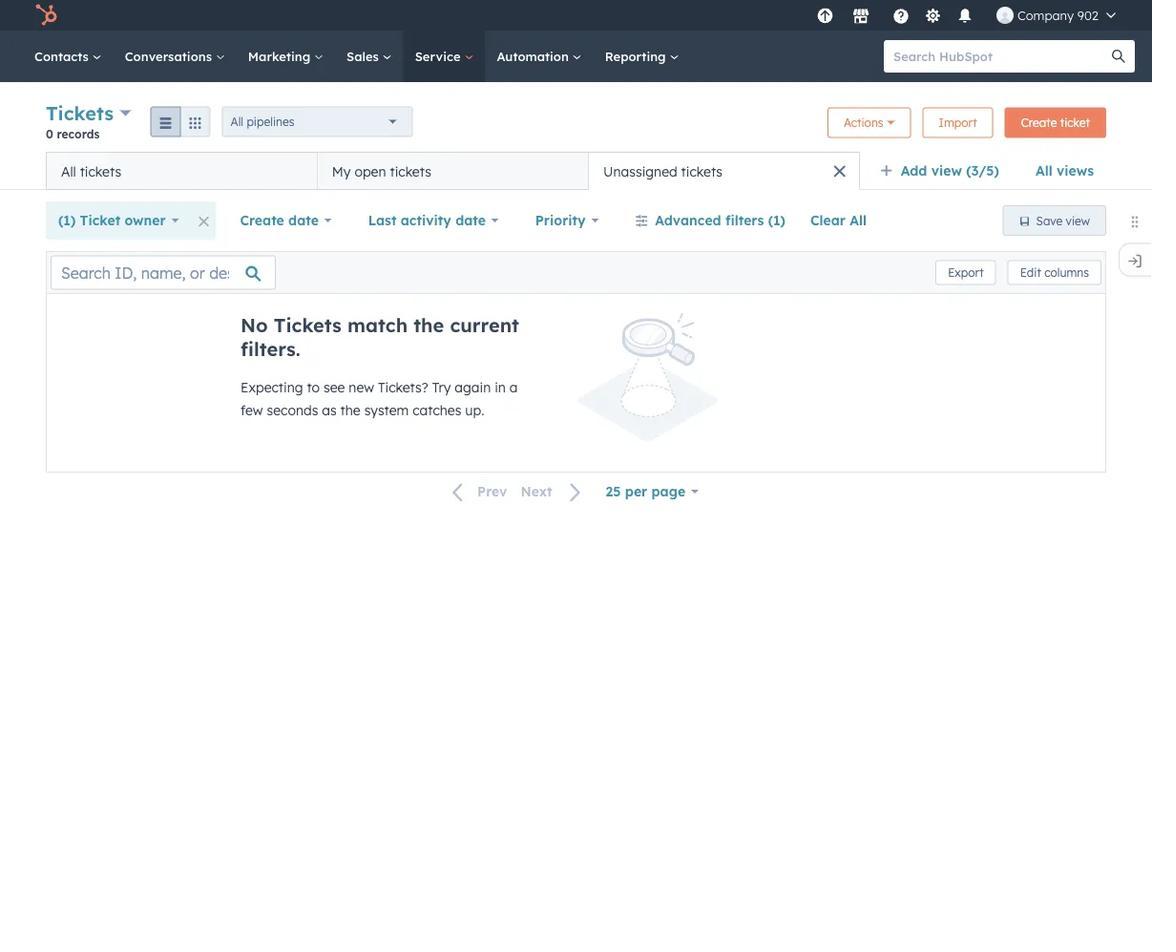 Task type: locate. For each thing, give the bounding box(es) containing it.
the inside no tickets match the current filters.
[[414, 313, 444, 337]]

all for all pipelines
[[231, 115, 244, 129]]

group
[[150, 106, 211, 137]]

conversations link
[[113, 31, 237, 82]]

view right save
[[1066, 213, 1090, 228]]

1 (1) from the left
[[58, 212, 76, 229]]

marketplaces image
[[853, 9, 870, 26]]

tickets up records
[[46, 101, 114, 125]]

0 horizontal spatial date
[[288, 212, 319, 229]]

1 vertical spatial create
[[240, 212, 284, 229]]

all down 0 records
[[61, 163, 76, 180]]

all
[[231, 115, 244, 129], [1036, 162, 1053, 179], [61, 163, 76, 180], [850, 212, 867, 229]]

0 horizontal spatial tickets
[[80, 163, 121, 180]]

few
[[241, 402, 263, 419]]

tickets right no
[[274, 313, 342, 337]]

tickets down records
[[80, 163, 121, 180]]

unassigned tickets
[[604, 163, 723, 180]]

last
[[368, 212, 397, 229]]

date left 'last'
[[288, 212, 319, 229]]

0 horizontal spatial (1)
[[58, 212, 76, 229]]

0 vertical spatial view
[[932, 162, 962, 179]]

upgrade image
[[817, 8, 834, 25]]

(1) left the 'ticket'
[[58, 212, 76, 229]]

actions
[[844, 116, 884, 130]]

1 horizontal spatial create
[[1021, 116, 1057, 130]]

all inside popup button
[[231, 115, 244, 129]]

the right match
[[414, 313, 444, 337]]

0 horizontal spatial the
[[340, 402, 361, 419]]

advanced filters (1) button
[[623, 201, 798, 240]]

date right activity
[[456, 212, 486, 229]]

all pipelines
[[231, 115, 294, 129]]

0 vertical spatial the
[[414, 313, 444, 337]]

hubspot link
[[23, 4, 72, 27]]

1 horizontal spatial date
[[456, 212, 486, 229]]

reporting link
[[594, 31, 691, 82]]

the right 'as'
[[340, 402, 361, 419]]

again
[[455, 379, 491, 396]]

a
[[510, 379, 518, 396]]

records
[[57, 127, 100, 141]]

pagination navigation
[[441, 479, 594, 505]]

1 vertical spatial view
[[1066, 213, 1090, 228]]

1 horizontal spatial the
[[414, 313, 444, 337]]

prev button
[[441, 480, 514, 505]]

marketplaces button
[[841, 0, 881, 31]]

export button
[[936, 260, 997, 285]]

0 records
[[46, 127, 100, 141]]

view for save
[[1066, 213, 1090, 228]]

my open tickets
[[332, 163, 432, 180]]

1 horizontal spatial tickets
[[390, 163, 432, 180]]

as
[[322, 402, 337, 419]]

edit columns button
[[1008, 260, 1102, 285]]

1 horizontal spatial (1)
[[768, 212, 786, 229]]

create inside button
[[1021, 116, 1057, 130]]

0 horizontal spatial view
[[932, 162, 962, 179]]

(1) inside popup button
[[58, 212, 76, 229]]

view
[[932, 162, 962, 179], [1066, 213, 1090, 228]]

sales link
[[335, 31, 404, 82]]

2 (1) from the left
[[768, 212, 786, 229]]

25 per page button
[[594, 473, 711, 511]]

tickets
[[46, 101, 114, 125], [274, 313, 342, 337]]

view inside the add view (3/5) popup button
[[932, 162, 962, 179]]

reporting
[[605, 48, 670, 64]]

0 vertical spatial tickets
[[46, 101, 114, 125]]

0
[[46, 127, 53, 141]]

tickets for unassigned tickets
[[681, 163, 723, 180]]

add
[[901, 162, 928, 179]]

tickets up advanced filters (1) button
[[681, 163, 723, 180]]

ticket
[[1061, 116, 1090, 130]]

system
[[364, 402, 409, 419]]

1 horizontal spatial view
[[1066, 213, 1090, 228]]

1 vertical spatial tickets
[[274, 313, 342, 337]]

open
[[355, 163, 386, 180]]

tickets
[[80, 163, 121, 180], [390, 163, 432, 180], [681, 163, 723, 180]]

import
[[939, 116, 978, 130]]

add view (3/5)
[[901, 162, 1000, 179]]

all left views
[[1036, 162, 1053, 179]]

2 tickets from the left
[[390, 163, 432, 180]]

(1) right filters
[[768, 212, 786, 229]]

1 tickets from the left
[[80, 163, 121, 180]]

prev
[[477, 483, 507, 500]]

tickets right open at the top left of the page
[[390, 163, 432, 180]]

all left pipelines
[[231, 115, 244, 129]]

view right the add
[[932, 162, 962, 179]]

tickets button
[[46, 99, 131, 127]]

2 horizontal spatial tickets
[[681, 163, 723, 180]]

(1) ticket owner button
[[46, 201, 191, 240]]

clear all button
[[798, 201, 879, 240]]

add view (3/5) button
[[868, 152, 1024, 190]]

notifications image
[[957, 9, 974, 26]]

company 902 button
[[985, 0, 1128, 31]]

settings link
[[921, 5, 945, 25]]

ticket
[[80, 212, 120, 229]]

create date button
[[228, 201, 344, 240]]

tickets?
[[378, 379, 429, 396]]

advanced filters (1)
[[655, 212, 786, 229]]

view inside save view button
[[1066, 213, 1090, 228]]

create inside popup button
[[240, 212, 284, 229]]

in
[[495, 379, 506, 396]]

all for all tickets
[[61, 163, 76, 180]]

1 vertical spatial the
[[340, 402, 361, 419]]

next button
[[514, 480, 594, 505]]

hubspot image
[[34, 4, 57, 27]]

all right 'clear'
[[850, 212, 867, 229]]

contacts link
[[23, 31, 113, 82]]

create down all tickets button
[[240, 212, 284, 229]]

the
[[414, 313, 444, 337], [340, 402, 361, 419]]

2 date from the left
[[456, 212, 486, 229]]

0 horizontal spatial tickets
[[46, 101, 114, 125]]

tickets inside button
[[390, 163, 432, 180]]

to
[[307, 379, 320, 396]]

group inside tickets banner
[[150, 106, 211, 137]]

create left ticket
[[1021, 116, 1057, 130]]

service
[[415, 48, 464, 64]]

settings image
[[925, 8, 942, 25]]

create ticket
[[1021, 116, 1090, 130]]

edit
[[1020, 265, 1042, 280]]

marketing
[[248, 48, 314, 64]]

0 vertical spatial create
[[1021, 116, 1057, 130]]

create date
[[240, 212, 319, 229]]

next
[[521, 483, 552, 500]]

25
[[606, 483, 621, 500]]

3 tickets from the left
[[681, 163, 723, 180]]

tickets inside popup button
[[46, 101, 114, 125]]

last activity date button
[[356, 201, 512, 240]]

1 date from the left
[[288, 212, 319, 229]]

0 horizontal spatial create
[[240, 212, 284, 229]]

new
[[349, 379, 374, 396]]

date
[[288, 212, 319, 229], [456, 212, 486, 229]]

1 horizontal spatial tickets
[[274, 313, 342, 337]]

save view
[[1037, 213, 1090, 228]]



Task type: describe. For each thing, give the bounding box(es) containing it.
automation
[[497, 48, 573, 64]]

902
[[1078, 7, 1099, 23]]

export
[[948, 265, 984, 280]]

try
[[432, 379, 451, 396]]

my
[[332, 163, 351, 180]]

tickets banner
[[46, 99, 1107, 152]]

(1) inside button
[[768, 212, 786, 229]]

company
[[1018, 7, 1074, 23]]

seconds
[[267, 402, 318, 419]]

all tickets
[[61, 163, 121, 180]]

views
[[1057, 162, 1094, 179]]

expecting
[[241, 379, 303, 396]]

25 per page
[[606, 483, 686, 500]]

mateo roberts image
[[997, 7, 1014, 24]]

contacts
[[34, 48, 92, 64]]

page
[[652, 483, 686, 500]]

current
[[450, 313, 519, 337]]

my open tickets button
[[317, 152, 589, 190]]

help image
[[893, 9, 910, 26]]

last activity date
[[368, 212, 486, 229]]

(3/5)
[[967, 162, 1000, 179]]

clear
[[811, 212, 846, 229]]

help button
[[885, 0, 918, 31]]

import button
[[923, 107, 994, 138]]

the inside expecting to see new tickets? try again in a few seconds as the system catches up.
[[340, 402, 361, 419]]

unassigned tickets button
[[589, 152, 860, 190]]

priority
[[535, 212, 586, 229]]

all pipelines button
[[222, 106, 413, 137]]

create for create ticket
[[1021, 116, 1057, 130]]

filters.
[[241, 337, 300, 361]]

service link
[[404, 31, 485, 82]]

unassigned
[[604, 163, 678, 180]]

advanced
[[655, 212, 722, 229]]

search button
[[1103, 40, 1135, 73]]

tickets inside no tickets match the current filters.
[[274, 313, 342, 337]]

save view button
[[1003, 205, 1107, 236]]

tickets for all tickets
[[80, 163, 121, 180]]

company 902
[[1018, 7, 1099, 23]]

search image
[[1112, 50, 1126, 63]]

activity
[[401, 212, 452, 229]]

sales
[[347, 48, 383, 64]]

Search HubSpot search field
[[884, 40, 1118, 73]]

owner
[[125, 212, 166, 229]]

edit columns
[[1020, 265, 1090, 280]]

catches
[[413, 402, 462, 419]]

filters
[[726, 212, 764, 229]]

expecting to see new tickets? try again in a few seconds as the system catches up.
[[241, 379, 518, 419]]

marketing link
[[237, 31, 335, 82]]

view for add
[[932, 162, 962, 179]]

all views link
[[1024, 152, 1107, 190]]

clear all
[[811, 212, 867, 229]]

upgrade link
[[813, 5, 837, 25]]

actions button
[[828, 107, 912, 138]]

Search ID, name, or description search field
[[51, 255, 276, 290]]

see
[[324, 379, 345, 396]]

company 902 menu
[[812, 0, 1130, 31]]

all for all views
[[1036, 162, 1053, 179]]

pipelines
[[247, 115, 294, 129]]

(1) ticket owner
[[58, 212, 166, 229]]

create for create date
[[240, 212, 284, 229]]

all tickets button
[[46, 152, 317, 190]]

per
[[625, 483, 648, 500]]

no
[[241, 313, 268, 337]]

columns
[[1045, 265, 1090, 280]]

create ticket button
[[1005, 107, 1107, 138]]

no tickets match the current filters.
[[241, 313, 519, 361]]

up.
[[465, 402, 485, 419]]

all views
[[1036, 162, 1094, 179]]

save
[[1037, 213, 1063, 228]]

match
[[348, 313, 408, 337]]

priority button
[[523, 201, 611, 240]]

conversations
[[125, 48, 216, 64]]



Task type: vqa. For each thing, say whether or not it's contained in the screenshot.
the taken
no



